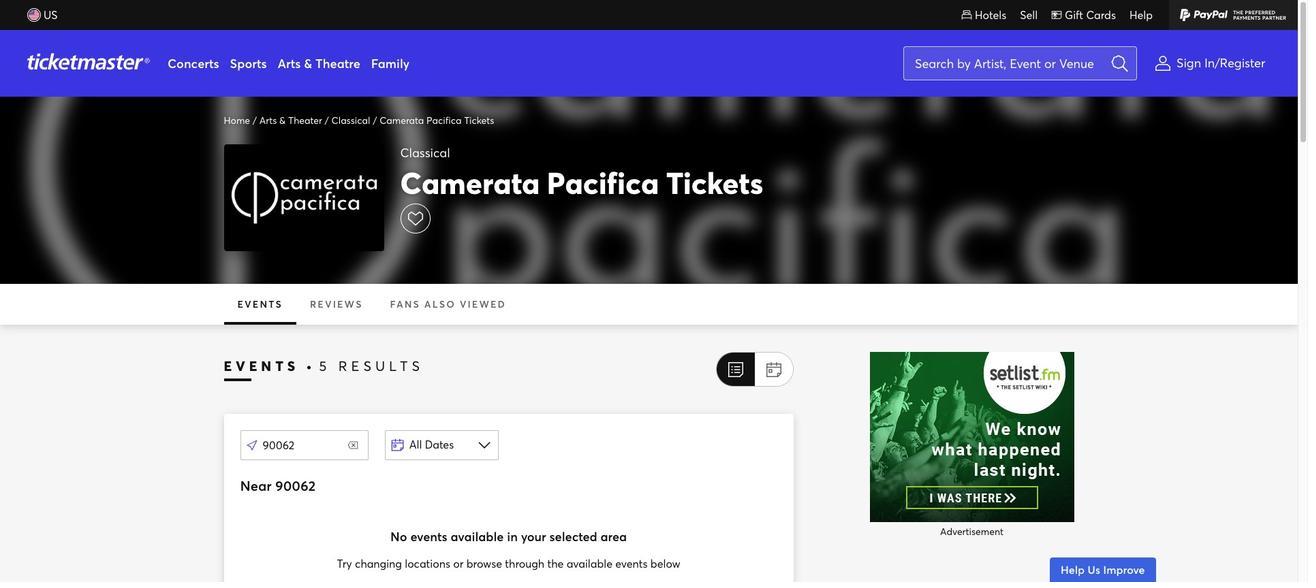 Task type: vqa. For each thing, say whether or not it's contained in the screenshot.
Arts & Theatre's Arts
yes



Task type: locate. For each thing, give the bounding box(es) containing it.
advertisement region
[[870, 352, 1074, 522]]

events inside 'link'
[[237, 298, 283, 311]]

try
[[337, 557, 352, 571]]

classical for classical camerata pacifica tickets
[[400, 145, 450, 161]]

classical
[[332, 114, 370, 127], [400, 145, 450, 161]]

1 vertical spatial tickets
[[666, 162, 763, 203]]

0 vertical spatial tickets
[[464, 114, 494, 127]]

theatre
[[316, 55, 360, 72]]

concerts link
[[162, 30, 225, 97]]

sign in/register button
[[1148, 30, 1278, 97]]

arts for arts & theatre
[[278, 55, 301, 72]]

near 90062
[[240, 477, 316, 495]]

1 horizontal spatial pacifica
[[547, 162, 659, 203]]

area
[[601, 529, 627, 545]]

None search field
[[904, 46, 1137, 80]]

pacifica
[[427, 114, 462, 127], [547, 162, 659, 203]]

0 vertical spatial available
[[451, 529, 504, 545]]

1 vertical spatial pacifica
[[547, 162, 659, 203]]

0 vertical spatial &
[[304, 55, 312, 72]]

1 horizontal spatial events
[[616, 557, 648, 571]]

& inside main navigation element
[[304, 55, 312, 72]]

5
[[319, 357, 331, 375]]

camerata pacifica image
[[224, 145, 384, 251]]

menu containing concerts
[[162, 30, 887, 97]]

Search for Artist, Event or Venue text field
[[904, 47, 1105, 80]]

5 results
[[319, 357, 424, 375]]

us
[[44, 7, 58, 22]]

pacifica inside classical camerata pacifica tickets
[[547, 162, 659, 203]]

0 vertical spatial events
[[237, 298, 283, 311]]

events link
[[224, 284, 296, 325]]

90062
[[275, 477, 316, 495]]

arts & theater link
[[259, 113, 322, 128]]

& left the theater
[[279, 114, 286, 127]]

events down area
[[616, 557, 648, 571]]

events
[[237, 298, 283, 311], [224, 357, 299, 375]]

0 vertical spatial classical
[[332, 114, 370, 127]]

viewed
[[460, 298, 506, 311]]

0 horizontal spatial &
[[279, 114, 286, 127]]

arts right home
[[259, 114, 277, 127]]

results
[[338, 357, 424, 375]]

gift
[[1065, 7, 1084, 22]]

1 vertical spatial events
[[616, 557, 648, 571]]

near
[[240, 477, 272, 495]]

1 vertical spatial &
[[279, 114, 286, 127]]

arts right sports link
[[278, 55, 301, 72]]

1 vertical spatial camerata
[[400, 162, 540, 203]]

0 horizontal spatial arts
[[259, 114, 277, 127]]

the
[[548, 557, 564, 571]]

0 horizontal spatial classical
[[332, 114, 370, 127]]

hotels link
[[955, 0, 1013, 30]]

home
[[224, 114, 250, 127]]

tickets inside classical camerata pacifica tickets
[[666, 162, 763, 203]]

0 vertical spatial arts
[[278, 55, 301, 72]]

1 horizontal spatial tickets
[[666, 162, 763, 203]]

& left theatre
[[304, 55, 312, 72]]

&
[[304, 55, 312, 72], [279, 114, 286, 127]]

changing
[[355, 557, 402, 571]]

cards
[[1087, 7, 1116, 22]]

0 vertical spatial pacifica
[[427, 114, 462, 127]]

1 vertical spatial classical
[[400, 145, 450, 161]]

1 horizontal spatial available
[[567, 557, 613, 571]]

available
[[451, 529, 504, 545], [567, 557, 613, 571]]

paypal preferred payments partner image
[[1169, 0, 1298, 30]]

arts inside main navigation element
[[278, 55, 301, 72]]

tickets
[[464, 114, 494, 127], [666, 162, 763, 203]]

classical down camerata pacifica tickets
[[400, 145, 450, 161]]

camerata
[[380, 114, 424, 127], [400, 162, 540, 203]]

classical inside classical camerata pacifica tickets
[[400, 145, 450, 161]]

available down selected on the left of page
[[567, 557, 613, 571]]

family
[[371, 55, 410, 72]]

1 vertical spatial arts
[[259, 114, 277, 127]]

home link
[[224, 113, 250, 128]]

your
[[521, 529, 546, 545]]

1 horizontal spatial &
[[304, 55, 312, 72]]

events
[[411, 529, 447, 545], [616, 557, 648, 571]]

available up browse
[[451, 529, 504, 545]]

advertisement
[[940, 525, 1004, 538]]

0 vertical spatial events
[[411, 529, 447, 545]]

no events available in your selected area
[[391, 529, 627, 545]]

camerata pacifica tickets
[[380, 114, 494, 127]]

reviews link
[[296, 284, 377, 325]]

1 horizontal spatial classical
[[400, 145, 450, 161]]

arts & theatre
[[278, 55, 360, 72]]

menu
[[162, 30, 887, 97]]

arts
[[278, 55, 301, 72], [259, 114, 277, 127]]

& for theater
[[279, 114, 286, 127]]

events up "locations"
[[411, 529, 447, 545]]

1 horizontal spatial arts
[[278, 55, 301, 72]]

0 horizontal spatial available
[[451, 529, 504, 545]]

sign
[[1177, 55, 1201, 71]]

sports link
[[225, 30, 272, 97]]

None field
[[904, 46, 1137, 80]]

family link
[[366, 30, 415, 97]]

classical right the theater
[[332, 114, 370, 127]]



Task type: describe. For each thing, give the bounding box(es) containing it.
City or Zip Code field
[[257, 430, 368, 460]]

arts for arts & theater
[[259, 114, 277, 127]]

1 vertical spatial available
[[567, 557, 613, 571]]

sign in/register
[[1177, 55, 1266, 71]]

arts & theater
[[259, 114, 322, 127]]

& for theatre
[[304, 55, 312, 72]]

dates
[[425, 438, 454, 452]]

through
[[505, 557, 545, 571]]

all
[[409, 438, 422, 452]]

1 vertical spatial events
[[224, 357, 299, 375]]

sports
[[230, 55, 267, 72]]

classical link
[[332, 113, 370, 128]]

sell link
[[1013, 0, 1045, 30]]

or
[[453, 557, 464, 571]]

classical for classical
[[332, 114, 370, 127]]

0 horizontal spatial pacifica
[[427, 114, 462, 127]]

camerata inside classical camerata pacifica tickets
[[400, 162, 540, 203]]

hotels
[[975, 7, 1007, 22]]

arts & theatre link
[[272, 30, 366, 97]]

theater
[[288, 114, 322, 127]]

none search field inside main navigation element
[[904, 46, 1137, 80]]

try changing locations or browse through the available events below
[[337, 557, 681, 571]]

gift cards
[[1065, 7, 1116, 22]]

0 horizontal spatial tickets
[[464, 114, 494, 127]]

none field inside main navigation element
[[904, 46, 1137, 80]]

help
[[1130, 7, 1153, 22]]

fans
[[390, 298, 420, 311]]

all dates button
[[385, 430, 498, 460]]

reviews
[[310, 298, 363, 311]]

0 horizontal spatial events
[[411, 529, 447, 545]]

help link
[[1123, 0, 1160, 30]]

no
[[391, 529, 407, 545]]

concerts
[[168, 55, 219, 72]]

browse
[[467, 557, 502, 571]]

locations
[[405, 557, 450, 571]]

all dates
[[409, 438, 454, 452]]

selected
[[550, 529, 597, 545]]

gift cards link
[[1045, 0, 1123, 30]]

fans also viewed link
[[377, 284, 520, 325]]

also
[[424, 298, 456, 311]]

menu inside main navigation element
[[162, 30, 887, 97]]

fans also viewed
[[390, 298, 506, 311]]

us button
[[20, 0, 64, 30]]

sell
[[1020, 7, 1038, 22]]

0 vertical spatial camerata
[[380, 114, 424, 127]]

main navigation element
[[0, 0, 1298, 97]]

below
[[651, 557, 681, 571]]

in
[[507, 529, 518, 545]]

classical camerata pacifica tickets
[[400, 145, 763, 203]]

in/register
[[1205, 55, 1266, 71]]



